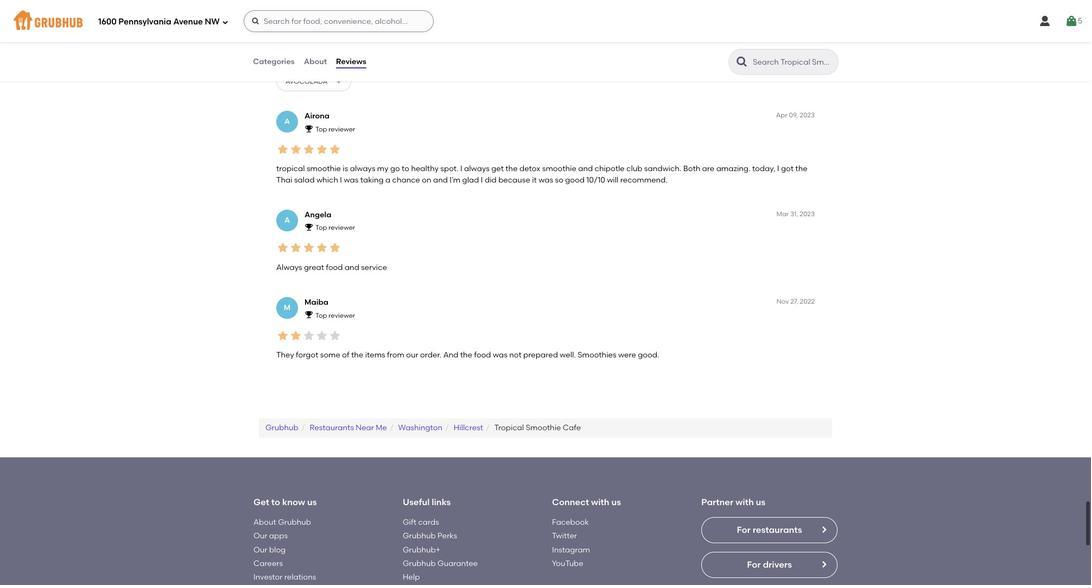 Task type: locate. For each thing, give the bounding box(es) containing it.
1 horizontal spatial and
[[433, 175, 448, 184]]

tropical smoothie cafe link
[[495, 423, 581, 432]]

top for angela
[[316, 224, 327, 232]]

0 horizontal spatial not
[[353, 42, 365, 51]]

1 a from the top
[[285, 117, 290, 126]]

about inside button
[[304, 57, 327, 66]]

about grubhub our apps our blog careers investor relations
[[254, 518, 316, 582]]

5 button
[[1066, 11, 1083, 31]]

top reviewer down angela
[[316, 224, 355, 232]]

relations
[[285, 573, 316, 582]]

1 horizontal spatial about
[[304, 57, 327, 66]]

smoothies
[[578, 350, 617, 360]]

top reviewer for angela
[[316, 224, 355, 232]]

right image
[[820, 525, 829, 534]]

the up because
[[506, 164, 518, 173]]

0 horizontal spatial about
[[254, 518, 276, 527]]

for
[[417, 42, 427, 51]]

2023 for tropical smoothie is always my go to healthy spot. i always get the detox smoothie and chipotle club sandwich. both are amazing. today, i got the thai salad which i was taking a chance on and i'm glad i did because it was so good 10/10 will recommend.
[[800, 112, 815, 119]]

and right on
[[433, 175, 448, 184]]

1 vertical spatial food
[[474, 350, 491, 360]]

about inside about grubhub our apps our blog careers investor relations
[[254, 518, 276, 527]]

smoothie
[[526, 423, 561, 432]]

top reviewer down airona
[[316, 125, 355, 133]]

a left airona
[[285, 117, 290, 126]]

0 vertical spatial our
[[254, 531, 268, 541]]

it
[[532, 175, 537, 184]]

chipotle
[[595, 164, 625, 173]]

connect with us
[[552, 497, 621, 508]]

always up taking in the top of the page
[[350, 164, 376, 173]]

avocolada™
[[286, 78, 331, 85]]

twitter link
[[552, 531, 577, 541]]

a left angela
[[285, 215, 290, 225]]

0 vertical spatial top
[[316, 125, 327, 133]]

1 vertical spatial 2023
[[800, 210, 815, 218]]

1 vertical spatial a
[[285, 215, 290, 225]]

reviews
[[321, 3, 344, 11]]

with for partner
[[736, 497, 754, 508]]

star icon image
[[305, 2, 313, 10], [276, 20, 290, 33], [290, 20, 303, 33], [303, 20, 316, 33], [316, 20, 329, 33], [329, 20, 342, 33], [276, 143, 290, 156], [290, 143, 303, 156], [303, 143, 316, 156], [316, 143, 329, 156], [329, 143, 342, 156], [276, 241, 290, 254], [290, 241, 303, 254], [303, 241, 316, 254], [316, 241, 329, 254], [329, 241, 342, 254], [276, 329, 290, 342], [290, 329, 303, 342], [303, 329, 316, 342], [316, 329, 329, 342], [329, 329, 342, 342]]

1 top from the top
[[316, 125, 327, 133]]

trophy icon image for airona
[[305, 124, 313, 133]]

1 vertical spatial about
[[254, 518, 276, 527]]

2 horizontal spatial svg image
[[1066, 15, 1079, 28]]

for left "drivers"
[[748, 559, 761, 570]]

1 smoothie from the left
[[307, 164, 341, 173]]

instagram link
[[552, 545, 590, 554]]

0 horizontal spatial always
[[350, 164, 376, 173]]

i right spot.
[[461, 164, 463, 173]]

reviewer for maiba
[[329, 312, 355, 319]]

orders left "for" on the left of page
[[391, 42, 415, 51]]

got
[[782, 164, 794, 173]]

to right go
[[402, 164, 410, 173]]

2 with from the left
[[736, 497, 754, 508]]

10/10
[[587, 175, 606, 184]]

facebook twitter instagram youtube
[[552, 518, 590, 568]]

get to know us
[[254, 497, 317, 508]]

our up careers
[[254, 545, 268, 554]]

1 horizontal spatial with
[[736, 497, 754, 508]]

1 always from the left
[[350, 164, 376, 173]]

not left "prepared"
[[510, 350, 522, 360]]

restaurants near me
[[310, 423, 387, 432]]

1 orders from the left
[[391, 42, 415, 51]]

thai
[[276, 175, 293, 184]]

smoothie
[[307, 164, 341, 173], [543, 164, 577, 173]]

0 vertical spatial 2023
[[800, 112, 815, 119]]

1600
[[98, 17, 117, 26]]

0 vertical spatial top reviewer
[[316, 125, 355, 133]]

1 vertical spatial top reviewer
[[316, 224, 355, 232]]

shenishe
[[276, 60, 305, 68]]

not
[[353, 42, 365, 51], [510, 350, 522, 360]]

detox
[[520, 164, 541, 173]]

reviewer up of
[[329, 312, 355, 319]]

on
[[422, 175, 432, 184]]

1 reviewer from the top
[[329, 125, 355, 133]]

1 vertical spatial and
[[433, 175, 448, 184]]

2 reviewer from the top
[[329, 224, 355, 232]]

2 us from the left
[[612, 497, 621, 508]]

out.
[[547, 42, 561, 51]]

3 reviewer from the top
[[329, 312, 355, 319]]

this restaurant does not check orders for accuracy before sending orders out.
[[276, 42, 561, 51]]

1 horizontal spatial smoothie
[[543, 164, 577, 173]]

useful
[[403, 497, 430, 508]]

1 horizontal spatial us
[[612, 497, 621, 508]]

reviewer for airona
[[329, 125, 355, 133]]

2 vertical spatial top
[[316, 312, 327, 319]]

always up the glad on the top of page
[[464, 164, 490, 173]]

a for airona
[[285, 117, 290, 126]]

1 horizontal spatial was
[[493, 350, 508, 360]]

categories button
[[253, 42, 295, 81]]

always
[[350, 164, 376, 173], [464, 164, 490, 173]]

top reviewer down maiba
[[316, 312, 355, 319]]

was
[[344, 175, 359, 184], [539, 175, 554, 184], [493, 350, 508, 360]]

1 vertical spatial reviewer
[[329, 224, 355, 232]]

blog
[[269, 545, 286, 554]]

2 horizontal spatial and
[[579, 164, 593, 173]]

about up our apps link at left
[[254, 518, 276, 527]]

1 top reviewer from the top
[[316, 125, 355, 133]]

top down angela
[[316, 224, 327, 232]]

the right of
[[351, 350, 364, 360]]

trophy icon image down angela
[[305, 223, 313, 231]]

and
[[579, 164, 593, 173], [433, 175, 448, 184], [345, 263, 360, 272]]

useful links
[[403, 497, 451, 508]]

0 vertical spatial for
[[737, 525, 751, 535]]

3 us from the left
[[756, 497, 766, 508]]

about button
[[303, 42, 328, 81]]

2023 right "31,"
[[800, 210, 815, 218]]

2 horizontal spatial us
[[756, 497, 766, 508]]

about for about grubhub our apps our blog careers investor relations
[[254, 518, 276, 527]]

3 top from the top
[[316, 312, 327, 319]]

2 vertical spatial reviewer
[[329, 312, 355, 319]]

some
[[320, 350, 341, 360]]

0 vertical spatial about
[[304, 57, 327, 66]]

with
[[592, 497, 610, 508], [736, 497, 754, 508]]

us right connect
[[612, 497, 621, 508]]

0 horizontal spatial us
[[307, 497, 317, 508]]

1600 pennsylvania avenue nw
[[98, 17, 220, 26]]

reviewer down angela
[[329, 224, 355, 232]]

youtube link
[[552, 559, 584, 568]]

0 vertical spatial food
[[326, 263, 343, 272]]

0 horizontal spatial smoothie
[[307, 164, 341, 173]]

0 horizontal spatial svg image
[[251, 17, 260, 26]]

trophy icon image for maiba
[[305, 310, 313, 319]]

1 horizontal spatial to
[[402, 164, 410, 173]]

our blog link
[[254, 545, 286, 554]]

2 trophy icon image from the top
[[305, 223, 313, 231]]

0 vertical spatial not
[[353, 42, 365, 51]]

food right and
[[474, 350, 491, 360]]

cafe
[[563, 423, 581, 432]]

2 vertical spatial trophy icon image
[[305, 310, 313, 319]]

2 top reviewer from the top
[[316, 224, 355, 232]]

to right get
[[272, 497, 280, 508]]

grubhub+
[[403, 545, 441, 554]]

1 trophy icon image from the top
[[305, 124, 313, 133]]

for down partner with us
[[737, 525, 751, 535]]

the right and
[[461, 350, 473, 360]]

0 vertical spatial reviewer
[[329, 125, 355, 133]]

food right great
[[326, 263, 343, 272]]

trophy icon image down maiba
[[305, 310, 313, 319]]

about
[[304, 57, 327, 66], [254, 518, 276, 527]]

2 top from the top
[[316, 224, 327, 232]]

0 vertical spatial a
[[285, 117, 290, 126]]

grubhub
[[266, 423, 299, 432], [278, 518, 311, 527], [403, 531, 436, 541], [403, 559, 436, 568]]

gift cards link
[[403, 518, 439, 527]]

trophy icon image down airona
[[305, 124, 313, 133]]

get
[[254, 497, 269, 508]]

1 vertical spatial for
[[748, 559, 761, 570]]

1 vertical spatial not
[[510, 350, 522, 360]]

Search Tropical Smoothie Cafe  search field
[[752, 57, 835, 67]]

i right the which in the top of the page
[[340, 175, 342, 184]]

us up for restaurants
[[756, 497, 766, 508]]

and up 10/10 at top
[[579, 164, 593, 173]]

top down airona
[[316, 125, 327, 133]]

orders left out.
[[522, 42, 546, 51]]

2 vertical spatial top reviewer
[[316, 312, 355, 319]]

categories
[[253, 57, 295, 66]]

to inside "tropical smoothie is always my go to healthy spot. i always get the detox smoothie and chipotle club sandwich. both are amazing. today, i got the thai salad which i was taking a chance on and i'm glad i did because it was so good 10/10 will recommend."
[[402, 164, 410, 173]]

top down maiba
[[316, 312, 327, 319]]

3 trophy icon image from the top
[[305, 310, 313, 319]]

2023 right the "09,"
[[800, 112, 815, 119]]

1 with from the left
[[592, 497, 610, 508]]

2 a from the top
[[285, 215, 290, 225]]

1 horizontal spatial not
[[510, 350, 522, 360]]

me
[[376, 423, 387, 432]]

items
[[365, 350, 386, 360]]

facebook
[[552, 518, 589, 527]]

mar 31, 2023
[[777, 210, 815, 218]]

guarantee
[[438, 559, 478, 568]]

with right partner
[[736, 497, 754, 508]]

1 horizontal spatial orders
[[522, 42, 546, 51]]

us right know
[[307, 497, 317, 508]]

a
[[285, 117, 290, 126], [285, 215, 290, 225]]

top for maiba
[[316, 312, 327, 319]]

0 vertical spatial trophy icon image
[[305, 124, 313, 133]]

were
[[619, 350, 637, 360]]

2 2023 from the top
[[800, 210, 815, 218]]

for drivers link
[[702, 552, 838, 578]]

about down restaurant
[[304, 57, 327, 66]]

grubhub down know
[[278, 518, 311, 527]]

not right does
[[353, 42, 365, 51]]

svg image
[[1039, 15, 1052, 28], [1066, 15, 1079, 28], [251, 17, 260, 26]]

0 horizontal spatial food
[[326, 263, 343, 272]]

smoothie up so
[[543, 164, 577, 173]]

0 vertical spatial to
[[402, 164, 410, 173]]

our up our blog link
[[254, 531, 268, 541]]

31,
[[791, 210, 799, 218]]

0 horizontal spatial and
[[345, 263, 360, 272]]

3 top reviewer from the top
[[316, 312, 355, 319]]

2 vertical spatial and
[[345, 263, 360, 272]]

was left "prepared"
[[493, 350, 508, 360]]

0 vertical spatial and
[[579, 164, 593, 173]]

1 vertical spatial our
[[254, 545, 268, 554]]

1 horizontal spatial always
[[464, 164, 490, 173]]

orders
[[391, 42, 415, 51], [522, 42, 546, 51]]

they forgot some of the items from our order. and the food was not prepared well. smoothies were good.
[[276, 350, 660, 360]]

was down is
[[344, 175, 359, 184]]

search icon image
[[736, 55, 749, 68]]

and left service
[[345, 263, 360, 272]]

from
[[387, 350, 405, 360]]

our
[[254, 531, 268, 541], [254, 545, 268, 554]]

3
[[316, 3, 319, 11]]

m
[[284, 303, 291, 312]]

reviewer down airona
[[329, 125, 355, 133]]

for drivers
[[748, 559, 792, 570]]

smoothie up the which in the top of the page
[[307, 164, 341, 173]]

nov
[[777, 298, 789, 305]]

they
[[276, 350, 294, 360]]

us for connect with us
[[612, 497, 621, 508]]

0 horizontal spatial to
[[272, 497, 280, 508]]

1 vertical spatial top
[[316, 224, 327, 232]]

0 horizontal spatial with
[[592, 497, 610, 508]]

0 horizontal spatial orders
[[391, 42, 415, 51]]

trophy icon image
[[305, 124, 313, 133], [305, 223, 313, 231], [305, 310, 313, 319]]

right image
[[820, 560, 829, 569]]

was right it
[[539, 175, 554, 184]]

1 2023 from the top
[[800, 112, 815, 119]]

and
[[444, 350, 459, 360]]

with right connect
[[592, 497, 610, 508]]

1 vertical spatial trophy icon image
[[305, 223, 313, 231]]

avenue
[[173, 17, 203, 26]]



Task type: vqa. For each thing, say whether or not it's contained in the screenshot.
Avocado Smoothie 🥑
no



Task type: describe. For each thing, give the bounding box(es) containing it.
restaurants near me link
[[310, 423, 387, 432]]

i'm
[[450, 175, 461, 184]]

so
[[555, 175, 564, 184]]

Search for food, convenience, alcohol... search field
[[244, 10, 434, 32]]

cards
[[418, 518, 439, 527]]

partner with us
[[702, 497, 766, 508]]

grubhub+ link
[[403, 545, 441, 554]]

apr 09, 2023
[[777, 112, 815, 119]]

grubhub inside about grubhub our apps our blog careers investor relations
[[278, 518, 311, 527]]

1 horizontal spatial svg image
[[1039, 15, 1052, 28]]

investor
[[254, 573, 283, 582]]

apps
[[269, 531, 288, 541]]

trophy icon image for angela
[[305, 223, 313, 231]]

know
[[282, 497, 305, 508]]

gift cards grubhub perks grubhub+ grubhub guarantee help
[[403, 518, 478, 582]]

about for about
[[304, 57, 327, 66]]

go
[[391, 164, 400, 173]]

2023 for always great food and service
[[800, 210, 815, 218]]

the right got
[[796, 164, 808, 173]]

top for airona
[[316, 125, 327, 133]]

0 horizontal spatial was
[[344, 175, 359, 184]]

1 vertical spatial to
[[272, 497, 280, 508]]

avocolada™ button
[[276, 72, 351, 91]]

twitter
[[552, 531, 577, 541]]

maiba
[[305, 298, 329, 307]]

careers link
[[254, 559, 283, 568]]

5
[[1079, 16, 1083, 25]]

well.
[[560, 350, 576, 360]]

are
[[703, 164, 715, 173]]

1 horizontal spatial food
[[474, 350, 491, 360]]

prepared
[[524, 350, 558, 360]]

help link
[[403, 573, 420, 582]]

3 reviews
[[316, 3, 344, 11]]

i left did
[[481, 175, 483, 184]]

1 our from the top
[[254, 531, 268, 541]]

chance
[[393, 175, 420, 184]]

for for for restaurants
[[737, 525, 751, 535]]

tropical
[[276, 164, 305, 173]]

grubhub link
[[266, 423, 299, 432]]

investor relations link
[[254, 573, 316, 582]]

2 our from the top
[[254, 545, 268, 554]]

grubhub down grubhub+ on the left of the page
[[403, 559, 436, 568]]

facebook link
[[552, 518, 589, 527]]

angela
[[305, 210, 332, 219]]

healthy
[[411, 164, 439, 173]]

careers
[[254, 559, 283, 568]]

main navigation navigation
[[0, 0, 1092, 42]]

club
[[627, 164, 643, 173]]

great
[[304, 263, 324, 272]]

1 us from the left
[[307, 497, 317, 508]]

reviewer for angela
[[329, 224, 355, 232]]

2 orders from the left
[[522, 42, 546, 51]]

top reviewer for maiba
[[316, 312, 355, 319]]

for for for drivers
[[748, 559, 761, 570]]

grubhub down the gift cards link
[[403, 531, 436, 541]]

pennsylvania
[[119, 17, 171, 26]]

help
[[403, 573, 420, 582]]

svg image inside 5 button
[[1066, 15, 1079, 28]]

check
[[367, 42, 389, 51]]

restaurant
[[293, 42, 332, 51]]

top reviewer for airona
[[316, 125, 355, 133]]

salad
[[294, 175, 315, 184]]

about grubhub link
[[254, 518, 311, 527]]

us for partner with us
[[756, 497, 766, 508]]

good.
[[638, 350, 660, 360]]

good
[[566, 175, 585, 184]]

perks
[[438, 531, 458, 541]]

our
[[406, 350, 419, 360]]

recommend.
[[621, 175, 668, 184]]

a for angela
[[285, 215, 290, 225]]

2 always from the left
[[464, 164, 490, 173]]

sending
[[491, 42, 520, 51]]

grubhub perks link
[[403, 531, 458, 541]]

airona
[[305, 112, 330, 121]]

this
[[276, 42, 291, 51]]

tropical smoothie cafe
[[495, 423, 581, 432]]

shenishe ordered:
[[276, 60, 333, 68]]

always
[[276, 263, 302, 272]]

reviews
[[336, 57, 367, 66]]

gift
[[403, 518, 417, 527]]

nw
[[205, 17, 220, 26]]

our apps link
[[254, 531, 288, 541]]

i left got
[[778, 164, 780, 173]]

did
[[485, 175, 497, 184]]

a
[[386, 175, 391, 184]]

mar
[[777, 210, 789, 218]]

2 horizontal spatial was
[[539, 175, 554, 184]]

grubhub left restaurants
[[266, 423, 299, 432]]

restaurants
[[753, 525, 803, 535]]

forgot
[[296, 350, 319, 360]]

svg image
[[222, 19, 229, 25]]

hillcrest link
[[454, 423, 483, 432]]

service
[[361, 263, 387, 272]]

ordered:
[[306, 60, 333, 68]]

always great food and service
[[276, 263, 387, 272]]

will
[[607, 175, 619, 184]]

with for connect
[[592, 497, 610, 508]]

nov 27, 2022
[[777, 298, 815, 305]]

plus icon image
[[336, 78, 342, 85]]

partner
[[702, 497, 734, 508]]

spot.
[[441, 164, 459, 173]]

2 smoothie from the left
[[543, 164, 577, 173]]

accuracy
[[428, 42, 463, 51]]



